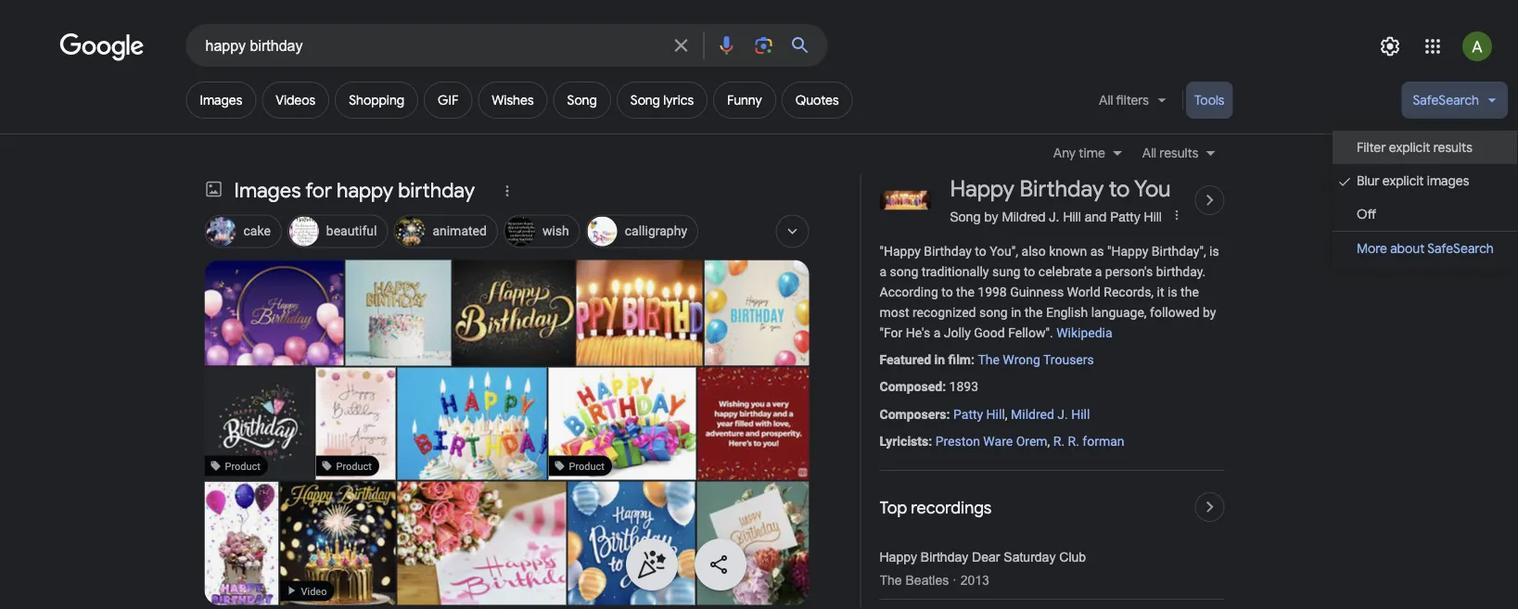 Task type: locate. For each thing, give the bounding box(es) containing it.
images for happy birthday heading
[[234, 178, 475, 204]]

english
[[1046, 305, 1088, 320]]

explicit inside blur explicit images link
[[1382, 172, 1424, 189]]

to
[[1109, 175, 1130, 203], [975, 243, 986, 259], [1024, 264, 1035, 279], [941, 284, 953, 300]]

1 vertical spatial safesearch
[[1427, 240, 1494, 257]]

1 horizontal spatial all
[[1142, 145, 1156, 161]]

1 vertical spatial is
[[1167, 284, 1177, 300]]

0 vertical spatial j.
[[1049, 209, 1059, 224]]

song
[[567, 92, 597, 108], [630, 92, 660, 108], [950, 209, 981, 224]]

j. up r. r.  forman link
[[1057, 406, 1068, 422]]

in up fellow".
[[1011, 305, 1021, 320]]

results
[[1433, 139, 1472, 156], [1159, 145, 1199, 161]]

3 product button from the left
[[534, 368, 714, 480]]

explicit for blur
[[1382, 172, 1424, 189]]

2 horizontal spatial song
[[950, 209, 981, 224]]

0 horizontal spatial song
[[567, 92, 597, 108]]

0 horizontal spatial ,
[[1005, 406, 1008, 422]]

product
[[225, 460, 261, 472], [336, 460, 372, 472], [569, 460, 605, 472]]

what to write in a birthday card - unique happy birthday wishes image
[[345, 260, 451, 366]]

1 "happy from the left
[[880, 243, 921, 259]]

safesearch
[[1413, 92, 1479, 108], [1427, 240, 1494, 257]]

,
[[1005, 406, 1008, 422], [1047, 433, 1050, 449]]

all filters button
[[1088, 82, 1180, 126]]

0 horizontal spatial the
[[880, 573, 902, 588]]

top
[[880, 497, 907, 518]]

mildred up orem
[[1011, 406, 1054, 422]]

1893
[[949, 379, 978, 395]]

1 vertical spatial by
[[1203, 305, 1216, 320]]

1 horizontal spatial by
[[1203, 305, 1216, 320]]

song down 1998
[[979, 305, 1008, 320]]

song for "add song" element
[[567, 92, 597, 108]]

wishes link
[[478, 82, 548, 119]]

0 vertical spatial mildred
[[1002, 209, 1046, 224]]

1 vertical spatial birthday
[[924, 243, 972, 259]]

a up according at the right
[[880, 264, 887, 279]]

0 horizontal spatial in
[[934, 352, 945, 368]]

wikipedia
[[1056, 325, 1112, 341]]

explicit
[[1389, 139, 1430, 156], [1382, 172, 1424, 189]]

"happy up according at the right
[[880, 243, 921, 259]]

product for happy birthday to you: december 2019 - christmas birthday gift (001) "image"
[[225, 460, 261, 472]]

featured in film : the wrong trousers
[[880, 352, 1094, 368]]

: left preston on the right of the page
[[928, 433, 932, 449]]

trousers
[[1043, 352, 1094, 368]]

person's
[[1105, 264, 1153, 279]]

lyricists : preston ware orem , r. r.  forman
[[880, 433, 1124, 449]]

1 vertical spatial happy
[[880, 550, 917, 565]]

images
[[200, 92, 242, 108], [234, 178, 301, 204]]

hill up r. r.  forman link
[[1071, 406, 1090, 422]]

animated
[[432, 223, 487, 239]]

to down also
[[1024, 264, 1035, 279]]

r. right orem
[[1053, 433, 1065, 449]]

None search field
[[0, 23, 828, 67]]

1 horizontal spatial in
[[1011, 305, 1021, 320]]

more options element
[[1167, 206, 1186, 224]]

images left videos
[[200, 92, 242, 108]]

happy birthday to you - wikipedia image
[[498, 260, 784, 366]]

safesearch inside dropdown button
[[1413, 92, 1479, 108]]

quotes
[[795, 92, 839, 108]]

: for preston
[[928, 433, 932, 449]]

images
[[1427, 172, 1469, 189]]

0 horizontal spatial the
[[956, 284, 974, 300]]

0 vertical spatial in
[[1011, 305, 1021, 320]]

top recordings
[[880, 497, 992, 518]]

0 vertical spatial birthday
[[1020, 175, 1104, 203]]

birthday up traditionally
[[924, 243, 972, 259]]

club
[[1059, 550, 1086, 565]]

r. left forman
[[1068, 433, 1079, 449]]

happy up beatles
[[880, 550, 917, 565]]

traditionally
[[922, 264, 989, 279]]

birthday inside "happy birthday to you", also known as "happy birthday", is a song traditionally sung to celebrate a person's birthday. according to the 1998 guinness world records, it is the most recognized song in the english language, followed by "for he's a jolly good fellow".
[[924, 243, 972, 259]]

1 horizontal spatial product
[[336, 460, 372, 472]]

: for 1893
[[942, 379, 946, 395]]

song inside "link"
[[567, 92, 597, 108]]

the left beatles
[[880, 573, 902, 588]]

: up 1893
[[971, 352, 975, 368]]

history of the happy birthday song | pump it up image
[[397, 368, 566, 480]]

guinness
[[1010, 284, 1064, 300]]

all left filters
[[1099, 92, 1113, 108]]

, down mildred j. hill link
[[1047, 433, 1050, 449]]

happy birthday images - free download on freepik image
[[204, 260, 363, 366], [435, 260, 594, 366], [568, 482, 695, 609]]

j. down happy birthday to you heading
[[1049, 209, 1059, 224]]

1 vertical spatial song
[[979, 305, 1008, 320]]

you",
[[990, 243, 1018, 259]]

recognized
[[912, 305, 976, 320]]

1 horizontal spatial r.
[[1068, 433, 1079, 449]]

wishes
[[492, 92, 534, 108]]

2 vertical spatial birthday
[[921, 550, 968, 565]]

:
[[971, 352, 975, 368], [942, 379, 946, 395], [946, 406, 950, 422], [928, 433, 932, 449]]

a right he's
[[933, 325, 941, 341]]

1 vertical spatial mildred
[[1011, 406, 1054, 422]]

blur
[[1357, 172, 1379, 189]]

cake button
[[204, 212, 282, 253]]

1 horizontal spatial song
[[630, 92, 660, 108]]

saturday
[[1004, 550, 1056, 565]]

song up traditionally
[[950, 209, 981, 224]]

2 horizontal spatial product
[[569, 460, 605, 472]]

the
[[978, 352, 1000, 368], [880, 573, 902, 588]]

0 horizontal spatial r.
[[1053, 433, 1065, 449]]

the down "good"
[[978, 352, 1000, 368]]

j.
[[1049, 209, 1059, 224], [1057, 406, 1068, 422]]

1 vertical spatial in
[[934, 352, 945, 368]]

a down as
[[1095, 264, 1102, 279]]

menu
[[1333, 126, 1518, 270]]

all inside all results dropdown button
[[1142, 145, 1156, 161]]

the up fellow".
[[1024, 305, 1043, 320]]

happy birthday you amazing human | birthday cards & quotes 🎂🎁🎉 | send  real postcards online image
[[316, 368, 395, 480]]

1 r. from the left
[[1053, 433, 1065, 449]]

explicit for filter
[[1389, 139, 1430, 156]]

video
[[301, 585, 327, 597]]

1 product from the left
[[225, 460, 261, 472]]

1 vertical spatial explicit
[[1382, 172, 1424, 189]]

more
[[1357, 240, 1387, 257]]

1 product button from the left
[[204, 368, 316, 480]]

100 best birthday instagram captions - cute birthday ... image
[[697, 443, 809, 609]]

wish button
[[503, 212, 580, 253]]

shopping
[[349, 92, 404, 108]]

a
[[880, 264, 887, 279], [1095, 264, 1102, 279], [933, 325, 941, 341]]

0 vertical spatial happy
[[950, 175, 1014, 203]]

"happy
[[880, 243, 921, 259], [1107, 243, 1148, 259]]

any time button
[[1053, 143, 1131, 163]]

0 vertical spatial song
[[890, 264, 918, 279]]

: up preston on the right of the page
[[946, 406, 950, 422]]

results up images
[[1433, 139, 1472, 156]]

: left 1893
[[942, 379, 946, 395]]

explicit up the blur explicit images
[[1389, 139, 1430, 156]]

birthday inside heading
[[1020, 175, 1104, 203]]

1 horizontal spatial is
[[1209, 243, 1219, 259]]

0 vertical spatial safesearch
[[1413, 92, 1479, 108]]

1 horizontal spatial patty
[[1110, 209, 1140, 224]]

add shopping element
[[349, 92, 404, 108]]

birthday up song by mildred j. hill and patty hill
[[1020, 175, 1104, 203]]

by right followed
[[1203, 305, 1216, 320]]

1 vertical spatial j.
[[1057, 406, 1068, 422]]

calligraphy
[[625, 223, 687, 239]]

product button
[[204, 368, 316, 480], [316, 368, 395, 480], [534, 368, 714, 480]]

birthday for you
[[1020, 175, 1104, 203]]

"happy up the person's
[[1107, 243, 1148, 259]]

good
[[974, 325, 1005, 341]]

beatles
[[906, 573, 949, 588]]

2 product from the left
[[336, 460, 372, 472]]

all results
[[1142, 145, 1199, 161]]

explicit right the blur
[[1382, 172, 1424, 189]]

1 horizontal spatial results
[[1433, 139, 1472, 156]]

0 horizontal spatial patty
[[953, 406, 983, 422]]

1 vertical spatial images
[[234, 178, 301, 204]]

all inside all filters dropdown button
[[1099, 92, 1113, 108]]

blur explicit images
[[1357, 172, 1469, 189]]

all for all results
[[1142, 145, 1156, 161]]

the
[[956, 284, 974, 300], [1181, 284, 1199, 300], [1024, 305, 1043, 320]]

1 horizontal spatial happy
[[950, 175, 1014, 203]]

by up you",
[[984, 209, 998, 224]]

is right it at top right
[[1167, 284, 1177, 300]]

images for images for happy birthday
[[234, 178, 301, 204]]

0 vertical spatial images
[[200, 92, 242, 108]]

off
[[1357, 206, 1376, 223]]

1 horizontal spatial the
[[1024, 305, 1043, 320]]

1 horizontal spatial the
[[978, 352, 1000, 368]]

0 horizontal spatial results
[[1159, 145, 1199, 161]]

birthday
[[1020, 175, 1104, 203], [924, 243, 972, 259], [921, 550, 968, 565]]

0 vertical spatial explicit
[[1389, 139, 1430, 156]]

2 "happy from the left
[[1107, 243, 1148, 259]]

0 horizontal spatial happy
[[880, 550, 917, 565]]

1 horizontal spatial "happy
[[1107, 243, 1148, 259]]

search by voice image
[[715, 34, 738, 57]]

safesearch down off link
[[1427, 240, 1494, 257]]

any time
[[1053, 145, 1105, 161]]

add song element
[[567, 92, 597, 108]]

0 horizontal spatial product
[[225, 460, 261, 472]]

to left the you
[[1109, 175, 1130, 203]]

mildred up also
[[1002, 209, 1046, 224]]

"for
[[880, 325, 903, 341]]

images up cake
[[234, 178, 301, 204]]

off link
[[1333, 198, 1518, 231]]

explicit inside filter explicit results link
[[1389, 139, 1430, 156]]

1 horizontal spatial a
[[933, 325, 941, 341]]

1 vertical spatial patty
[[953, 406, 983, 422]]

happy inside heading
[[950, 175, 1014, 203]]

song
[[890, 264, 918, 279], [979, 305, 1008, 320]]

is right birthday",
[[1209, 243, 1219, 259]]

animated button
[[394, 212, 498, 253]]

0 horizontal spatial "happy
[[880, 243, 921, 259]]

all
[[1099, 92, 1113, 108], [1142, 145, 1156, 161]]

to inside heading
[[1109, 175, 1130, 203]]

0 horizontal spatial a
[[880, 264, 887, 279]]

images link
[[186, 82, 256, 119]]

1 vertical spatial all
[[1142, 145, 1156, 161]]

: for patty
[[946, 406, 950, 422]]

happy inside happy birthday dear saturday club the beatles · 2013
[[880, 550, 917, 565]]

wish
[[542, 223, 569, 239]]

2 horizontal spatial a
[[1095, 264, 1102, 279]]

more options image
[[1169, 208, 1184, 223]]

1 vertical spatial the
[[880, 573, 902, 588]]

3 product from the left
[[569, 460, 605, 472]]

1 horizontal spatial ,
[[1047, 433, 1050, 449]]

happy
[[337, 178, 393, 204]]

birthday up ·
[[921, 550, 968, 565]]

in
[[1011, 305, 1021, 320], [934, 352, 945, 368]]

happy up you",
[[950, 175, 1014, 203]]

ware
[[983, 433, 1013, 449]]

safesearch up filter explicit results link
[[1413, 92, 1479, 108]]

results up the you
[[1159, 145, 1199, 161]]

song left lyrics
[[630, 92, 660, 108]]

0 horizontal spatial song
[[890, 264, 918, 279]]

all up the you
[[1142, 145, 1156, 161]]

, up lyricists : preston ware orem , r. r.  forman
[[1005, 406, 1008, 422]]

is
[[1209, 243, 1219, 259], [1167, 284, 1177, 300]]

0 vertical spatial all
[[1099, 92, 1113, 108]]

song by mildred j. hill and patty hill
[[950, 209, 1162, 224]]

1998
[[978, 284, 1007, 300]]

0 vertical spatial patty
[[1110, 209, 1140, 224]]

patty down 1893
[[953, 406, 983, 422]]

0 horizontal spatial by
[[984, 209, 998, 224]]

0 horizontal spatial all
[[1099, 92, 1113, 108]]

song up according at the right
[[890, 264, 918, 279]]

patty right and
[[1110, 209, 1140, 224]]

preston
[[935, 433, 980, 449]]

the down traditionally
[[956, 284, 974, 300]]

to left you",
[[975, 243, 986, 259]]

in left film
[[934, 352, 945, 368]]

most
[[880, 305, 909, 320]]

the down birthday.
[[1181, 284, 1199, 300]]

tools button
[[1186, 82, 1233, 119]]

2 r. from the left
[[1068, 433, 1079, 449]]

song right wishes link
[[567, 92, 597, 108]]

hill left and
[[1063, 209, 1081, 224]]

he's
[[906, 325, 930, 341]]

birthday inside happy birthday dear saturday club the beatles · 2013
[[921, 550, 968, 565]]



Task type: vqa. For each thing, say whether or not it's contained in the screenshot.
bottom SafeSearch
yes



Task type: describe. For each thing, give the bounding box(es) containing it.
0 vertical spatial ,
[[1005, 406, 1008, 422]]

also
[[1021, 243, 1046, 259]]

videos
[[276, 92, 315, 108]]

0 vertical spatial by
[[984, 209, 998, 224]]

for
[[305, 178, 332, 204]]

0 horizontal spatial is
[[1167, 284, 1177, 300]]

mildred j. hill link
[[1011, 406, 1090, 422]]

1 horizontal spatial song
[[979, 305, 1008, 320]]

menu containing filter explicit results
[[1333, 126, 1518, 270]]

images for images
[[200, 92, 242, 108]]

song lyrics
[[630, 92, 694, 108]]

birthday",
[[1152, 243, 1206, 259]]

happy birthday! gift card! image
[[534, 368, 714, 480]]

orem
[[1016, 433, 1047, 449]]

dear
[[972, 550, 1000, 565]]

happy for happy birthday to you
[[950, 175, 1014, 203]]

add song lyrics element
[[630, 92, 694, 108]]

shopping link
[[335, 82, 418, 119]]

the inside happy birthday dear saturday club the beatles · 2013
[[880, 573, 902, 588]]

google image
[[60, 33, 145, 61]]

quotes link
[[781, 82, 853, 119]]

fellow".
[[1008, 325, 1053, 341]]

jolly
[[944, 325, 971, 341]]

lyrics
[[663, 92, 694, 108]]

records,
[[1104, 284, 1154, 300]]

happy birthday to you
[[950, 175, 1171, 203]]

images for happy birthday
[[234, 178, 475, 204]]

preston ware orem link
[[935, 433, 1047, 449]]

language,
[[1091, 305, 1147, 320]]

belated happy birthday wishes | petal talk image
[[397, 482, 616, 605]]

all for all filters
[[1099, 92, 1113, 108]]

song for song lyrics
[[630, 92, 660, 108]]

all filters
[[1099, 92, 1149, 108]]

0 vertical spatial is
[[1209, 243, 1219, 259]]

2013
[[960, 573, 989, 588]]

results inside dropdown button
[[1159, 145, 1199, 161]]

gif
[[438, 92, 458, 108]]

to up the recognized
[[941, 284, 953, 300]]

recordings
[[911, 497, 992, 518]]

hill left more options image
[[1144, 209, 1162, 224]]

safesearch inside menu
[[1427, 240, 1494, 257]]

videos link
[[262, 82, 329, 119]]

birthday.
[[1156, 264, 1206, 279]]

followed
[[1150, 305, 1200, 320]]

and
[[1085, 209, 1107, 224]]

filter explicit results link
[[1333, 131, 1518, 164]]

any
[[1053, 145, 1076, 161]]

free and customizable birthday templates image
[[704, 260, 810, 366]]

wrong
[[1003, 352, 1040, 368]]

2 horizontal spatial the
[[1181, 284, 1199, 300]]

0 vertical spatial the
[[978, 352, 1000, 368]]

film
[[948, 352, 971, 368]]

Search search field
[[205, 35, 659, 58]]

in inside "happy birthday to you", also known as "happy birthday", is a song traditionally sung to celebrate a person's birthday. according to the 1998 guinness world records, it is the most recognized song in the english language, followed by "for he's a jolly good fellow".
[[1011, 305, 1021, 320]]

composed
[[880, 379, 942, 395]]

celebrate
[[1038, 264, 1092, 279]]

filters
[[1116, 92, 1149, 108]]

sung
[[992, 264, 1020, 279]]

2 product button from the left
[[316, 368, 395, 480]]

funny link
[[713, 82, 776, 119]]

song lyrics link
[[616, 82, 708, 119]]

composed : 1893
[[880, 379, 978, 395]]

filter
[[1357, 139, 1386, 156]]

1 vertical spatial ,
[[1047, 433, 1050, 449]]

composers : patty hill , mildred j. hill
[[880, 406, 1090, 422]]

birthday for you",
[[924, 243, 972, 259]]

search by image image
[[753, 34, 775, 57]]

more about safesearch
[[1357, 240, 1494, 257]]

about
[[1390, 240, 1425, 257]]

according
[[880, 284, 938, 300]]

lyricists
[[880, 433, 928, 449]]

hill up ware
[[986, 406, 1005, 422]]

happy birthday to you heading
[[950, 174, 1171, 204]]

more about safesearch link
[[1333, 232, 1518, 265]]

featured
[[880, 352, 931, 368]]

you
[[1134, 175, 1171, 203]]

add quotes element
[[795, 92, 839, 108]]

https://megaport.hu/media/37581... - happy birthday animations image
[[281, 478, 395, 609]]

it
[[1157, 284, 1164, 300]]

forman
[[1082, 433, 1124, 449]]

add wishes element
[[492, 92, 534, 108]]

the wrong trousers link
[[978, 352, 1094, 368]]

130 special happy birthday wishes & messages image
[[698, 368, 810, 480]]

add funny element
[[727, 92, 762, 108]]

all results button
[[1131, 143, 1225, 163]]

tools
[[1194, 92, 1225, 108]]

gif link
[[424, 82, 472, 119]]

happy birthday dear saturday club the beatles · 2013
[[880, 550, 1086, 588]]

known
[[1049, 243, 1087, 259]]

add gif element
[[438, 92, 458, 108]]

blur explicit images link
[[1333, 164, 1518, 198]]

·
[[952, 573, 957, 588]]

by inside "happy birthday to you", also known as "happy birthday", is a song traditionally sung to celebrate a person's birthday. according to the 1998 guinness world records, it is the most recognized song in the english language, followed by "for he's a jolly good fellow".
[[1203, 305, 1216, 320]]

funny
[[727, 92, 762, 108]]

happy birthday to you: december 2019 - christmas birthday gift (001) image
[[204, 368, 316, 480]]

beautiful button
[[287, 212, 388, 253]]

product for happy birthday you amazing human | birthday cards & quotes 🎂🎁🎉 | send  real postcards online image
[[336, 460, 372, 472]]

song for song by mildred j. hill and patty hill
[[950, 209, 981, 224]]

happy for happy birthday dear saturday club the beatles · 2013
[[880, 550, 917, 565]]

birthday
[[398, 178, 475, 204]]

r. r.  forman link
[[1053, 433, 1124, 449]]

video button
[[281, 478, 395, 609]]

product for happy birthday! gift card! image
[[569, 460, 605, 472]]

happy birthday to you link
[[950, 174, 1188, 204]]

wikipedia link
[[1056, 325, 1112, 341]]

birthday for saturday
[[921, 550, 968, 565]]

filter explicit results
[[1357, 139, 1472, 156]]

as
[[1090, 243, 1104, 259]]

song link
[[553, 82, 611, 119]]

"happy birthday to you", also known as "happy birthday", is a song traditionally sung to celebrate a person's birthday. according to the 1998 guinness world records, it is the most recognized song in the english language, followed by "for he's a jolly good fellow".
[[880, 243, 1219, 341]]

20+ free happy birthday gifs & celebration stickers - pixabay image
[[204, 482, 279, 609]]

beautiful
[[326, 223, 377, 239]]



